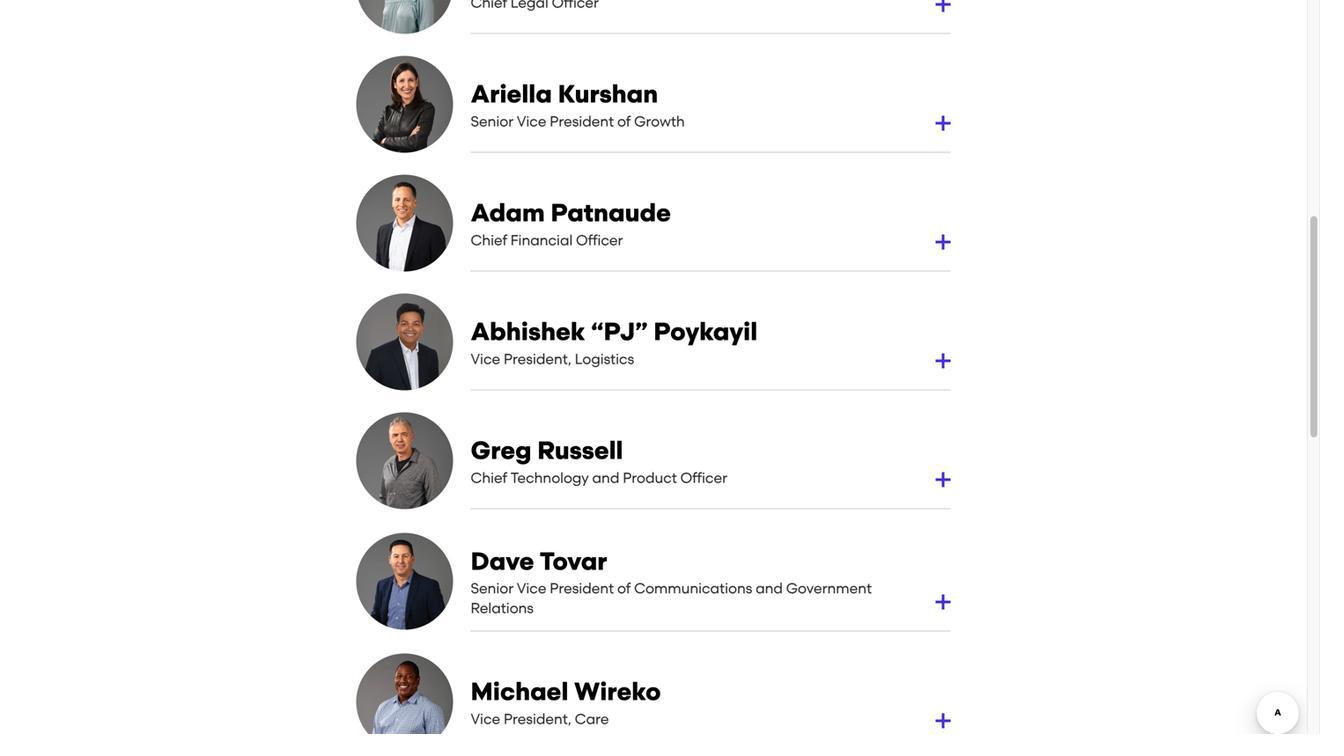 Task type: locate. For each thing, give the bounding box(es) containing it.
2 president from the top
[[550, 581, 614, 597]]

of down kurshan
[[617, 113, 631, 130]]

senior
[[471, 113, 514, 130], [471, 581, 514, 597]]

ariella kurshan senior vice president of growth
[[471, 79, 685, 130]]

president
[[550, 113, 614, 130], [550, 581, 614, 597]]

chief inside greg russell chief technology and product officer
[[471, 470, 507, 487]]

chief down adam
[[471, 232, 507, 249]]

of for kurshan
[[617, 113, 631, 130]]

1 vertical spatial of
[[617, 581, 631, 597]]

senior down 'ariella'
[[471, 113, 514, 130]]

of left communications
[[617, 581, 631, 597]]

officer
[[576, 232, 623, 249], [681, 470, 727, 487]]

0 vertical spatial president
[[550, 113, 614, 130]]

"pj"
[[591, 317, 648, 347]]

0 horizontal spatial and
[[592, 470, 619, 487]]

vice inside ariella kurshan senior vice president of growth
[[517, 113, 546, 130]]

1 vertical spatial president,
[[504, 711, 572, 728]]

1 chief from the top
[[471, 232, 507, 249]]

vice up relations
[[517, 581, 546, 597]]

of inside ariella kurshan senior vice president of growth
[[617, 113, 631, 130]]

1 vertical spatial chief
[[471, 470, 507, 487]]

1 vertical spatial president
[[550, 581, 614, 597]]

1 of from the top
[[617, 113, 631, 130]]

product
[[623, 470, 677, 487]]

2 senior from the top
[[471, 581, 514, 597]]

0 vertical spatial and
[[592, 470, 619, 487]]

0 vertical spatial officer
[[576, 232, 623, 249]]

2 president, from the top
[[504, 711, 572, 728]]

vice down 'ariella'
[[517, 113, 546, 130]]

president down the tovar
[[550, 581, 614, 597]]

greg russell chief technology and product officer
[[471, 436, 727, 487]]

president, down abhishek
[[504, 351, 572, 368]]

abhishek
[[471, 317, 585, 347]]

0 vertical spatial senior
[[471, 113, 514, 130]]

michael
[[471, 677, 568, 707]]

1 vertical spatial officer
[[681, 470, 727, 487]]

1 vertical spatial and
[[756, 581, 783, 597]]

vice for ariella
[[517, 113, 546, 130]]

president,
[[504, 351, 572, 368], [504, 711, 572, 728]]

and
[[592, 470, 619, 487], [756, 581, 783, 597]]

chief down greg
[[471, 470, 507, 487]]

2 of from the top
[[617, 581, 631, 597]]

chief
[[471, 232, 507, 249], [471, 470, 507, 487]]

and down 'russell'
[[592, 470, 619, 487]]

of
[[617, 113, 631, 130], [617, 581, 631, 597]]

1 vertical spatial senior
[[471, 581, 514, 597]]

care
[[575, 711, 609, 728]]

wireko
[[574, 677, 661, 707]]

vice inside dave tovar senior vice president of communications and government relations
[[517, 581, 546, 597]]

senior up relations
[[471, 581, 514, 597]]

vice
[[517, 113, 546, 130], [471, 351, 500, 368], [517, 581, 546, 597], [471, 711, 500, 728]]

chief inside adam patnaude chief financial officer
[[471, 232, 507, 249]]

senior inside ariella kurshan senior vice president of growth
[[471, 113, 514, 130]]

1 senior from the top
[[471, 113, 514, 130]]

vice down abhishek
[[471, 351, 500, 368]]

vice inside 'abhishek "pj" poykayil vice president, logistics'
[[471, 351, 500, 368]]

officer right product
[[681, 470, 727, 487]]

president down kurshan
[[550, 113, 614, 130]]

abhishek "pj" poykayil vice president, logistics
[[471, 317, 758, 368]]

1 horizontal spatial and
[[756, 581, 783, 597]]

0 vertical spatial president,
[[504, 351, 572, 368]]

president for tovar
[[550, 581, 614, 597]]

of for tovar
[[617, 581, 631, 597]]

officer down patnaude
[[576, 232, 623, 249]]

1 president from the top
[[550, 113, 614, 130]]

president inside ariella kurshan senior vice president of growth
[[550, 113, 614, 130]]

and left government
[[756, 581, 783, 597]]

senior inside dave tovar senior vice president of communications and government relations
[[471, 581, 514, 597]]

dave
[[471, 547, 534, 576]]

1 president, from the top
[[504, 351, 572, 368]]

2 chief from the top
[[471, 470, 507, 487]]

0 horizontal spatial officer
[[576, 232, 623, 249]]

vice down michael
[[471, 711, 500, 728]]

president inside dave tovar senior vice president of communications and government relations
[[550, 581, 614, 597]]

government
[[786, 581, 872, 597]]

1 horizontal spatial officer
[[681, 470, 727, 487]]

0 vertical spatial chief
[[471, 232, 507, 249]]

vice for abhishek
[[471, 351, 500, 368]]

president, down michael
[[504, 711, 572, 728]]

of inside dave tovar senior vice president of communications and government relations
[[617, 581, 631, 597]]

0 vertical spatial of
[[617, 113, 631, 130]]

vice for dave
[[517, 581, 546, 597]]

president, inside 'abhishek "pj" poykayil vice president, logistics'
[[504, 351, 572, 368]]

financial
[[511, 232, 573, 249]]



Task type: vqa. For each thing, say whether or not it's contained in the screenshot.
the "is"
no



Task type: describe. For each thing, give the bounding box(es) containing it.
relations
[[471, 600, 534, 617]]

president for kurshan
[[550, 113, 614, 130]]

patnaude
[[551, 198, 671, 228]]

adam patnaude chief financial officer
[[471, 198, 671, 249]]

officer inside greg russell chief technology and product officer
[[681, 470, 727, 487]]

michael wireko vice president, care
[[471, 677, 661, 728]]

senior for dave tovar
[[471, 581, 514, 597]]

kurshan
[[558, 79, 658, 109]]

communications
[[634, 581, 752, 597]]

chief for adam patnaude
[[471, 232, 507, 249]]

dave tovar senior vice president of communications and government relations
[[471, 547, 872, 617]]

officer inside adam patnaude chief financial officer
[[576, 232, 623, 249]]

and inside dave tovar senior vice president of communications and government relations
[[756, 581, 783, 597]]

technology
[[510, 470, 589, 487]]

president, inside the michael wireko vice president, care
[[504, 711, 572, 728]]

logistics
[[575, 351, 634, 368]]

ariella
[[471, 79, 552, 109]]

adam
[[471, 198, 545, 228]]

chief for greg russell
[[471, 470, 507, 487]]

greg
[[471, 436, 532, 466]]

and inside greg russell chief technology and product officer
[[592, 470, 619, 487]]

poykayil
[[654, 317, 758, 347]]

growth
[[634, 113, 685, 130]]

senior for ariella kurshan
[[471, 113, 514, 130]]

russell
[[537, 436, 623, 466]]

vice inside the michael wireko vice president, care
[[471, 711, 500, 728]]

tovar
[[540, 547, 607, 576]]



